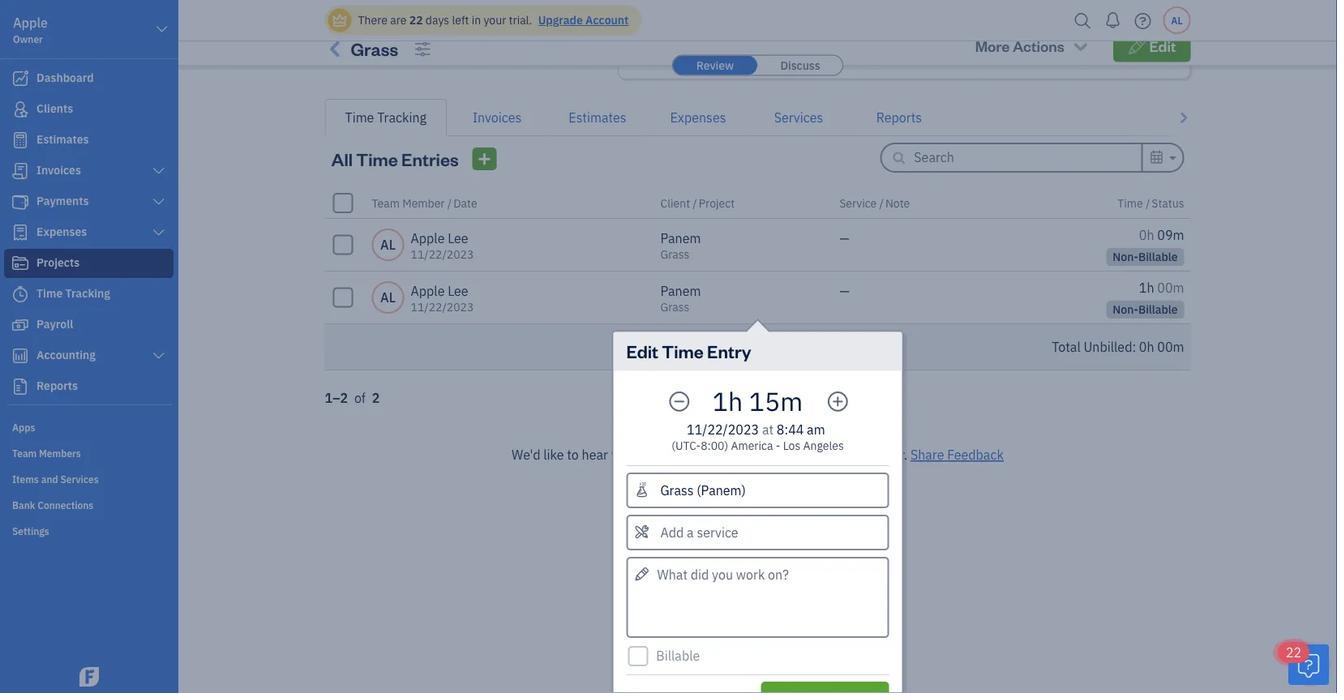 Task type: locate. For each thing, give the bounding box(es) containing it.
thoughts
[[640, 447, 692, 464]]

0h right :
[[1139, 339, 1155, 356]]

money image
[[11, 317, 30, 333]]

billable down 1h
[[1139, 302, 1178, 317]]

unbilled inside $0 unbilled expenses
[[923, 48, 965, 63]]

apple lee 11/22/2023 for 0h
[[411, 230, 474, 262]]

0 vertical spatial 11/22/2023
[[411, 247, 474, 262]]

0 vertical spatial 22
[[409, 13, 423, 28]]

0 horizontal spatial your
[[484, 13, 506, 28]]

1 vertical spatial non-
[[1113, 302, 1139, 317]]

2 billable from the top
[[1139, 302, 1178, 317]]

0h 09m non-billable
[[1113, 227, 1185, 264]]

time tracking
[[345, 109, 427, 126]]

1 unbilled from the left
[[806, 48, 847, 63]]

What did you work on? text field
[[627, 557, 889, 638]]

invoice image
[[11, 163, 30, 179]]

2 11/22/2023 from the top
[[411, 300, 474, 315]]

non- for 1h
[[1113, 302, 1139, 317]]

chevron large down image
[[151, 195, 166, 208], [151, 226, 166, 239]]

00m for 0h
[[835, 31, 862, 48]]

0 vertical spatial chevron large down image
[[155, 19, 170, 39]]

billable for 09m
[[1139, 249, 1178, 264]]

1 vertical spatial 0h
[[1139, 227, 1155, 244]]

chevron large down image for invoice icon
[[151, 165, 166, 178]]

Add a client or project text field
[[628, 474, 888, 507]]

trial.
[[509, 13, 532, 28]]

0h for 09m
[[1139, 227, 1155, 244]]

account
[[586, 13, 629, 28]]

1 vertical spatial lee
[[448, 283, 469, 300]]

expense image
[[11, 225, 30, 241]]

date link
[[454, 195, 477, 210]]

days down calendar icon
[[1104, 31, 1131, 48]]

:
[[1133, 339, 1136, 356]]

estimates link
[[547, 99, 648, 136]]

/ left status
[[1146, 195, 1150, 210]]

1 vertical spatial your
[[611, 447, 637, 464]]

billable
[[1139, 249, 1178, 264], [1139, 302, 1178, 317]]

estimate image
[[11, 132, 30, 148]]

0 horizontal spatial 22
[[409, 13, 423, 28]]

of
[[354, 390, 366, 407]]

1 vertical spatial 11/22/2023
[[411, 300, 474, 315]]

invoices
[[473, 109, 522, 126]]

2 vertical spatial 0h
[[1139, 339, 1155, 356]]

1 non- from the top
[[1113, 249, 1139, 264]]

22 button
[[1278, 642, 1329, 685]]

2 / from the left
[[693, 195, 697, 210]]

( utc-8:00 ) america - los angeles
[[672, 438, 844, 453]]

09m
[[1158, 227, 1185, 244]]

project link
[[699, 195, 735, 210]]

time left status link
[[1118, 195, 1143, 210]]

apple for 1h
[[411, 283, 445, 300]]

1h 00m non-billable
[[1113, 279, 1185, 317]]

1 vertical spatial edit
[[627, 340, 659, 363]]

22
[[409, 13, 423, 28], [1286, 644, 1302, 661]]

decrement timer image
[[668, 388, 691, 415]]

4 / from the left
[[1146, 195, 1150, 210]]

0 vertical spatial —
[[840, 230, 850, 247]]

(
[[672, 438, 676, 453]]

owner
[[13, 32, 43, 45]]

1 vertical spatial grass
[[661, 247, 690, 262]]

2 apple lee 11/22/2023 from the top
[[411, 283, 474, 315]]

team members image
[[12, 446, 174, 459]]

0 horizontal spatial in
[[472, 13, 481, 28]]

status link
[[1152, 195, 1185, 210]]

dashboard image
[[11, 71, 30, 87]]

0 horizontal spatial unbilled
[[806, 48, 847, 63]]

1 vertical spatial apple
[[411, 230, 445, 247]]

upgrade account link
[[535, 13, 629, 28]]

2 lee from the top
[[448, 283, 469, 300]]

non-
[[1113, 249, 1139, 264], [1113, 302, 1139, 317]]

22 inside dropdown button
[[1286, 644, 1302, 661]]

0 vertical spatial non-
[[1113, 249, 1139, 264]]

time link
[[1118, 195, 1146, 210]]

0 vertical spatial edit
[[1150, 36, 1176, 55]]

there are 22 days left in your trial. upgrade account
[[358, 13, 629, 28]]

days
[[426, 13, 449, 28], [1104, 31, 1131, 48]]

1 vertical spatial chevron large down image
[[151, 226, 166, 239]]

days left left
[[426, 13, 449, 28]]

0h left 09m
[[1139, 227, 1155, 244]]

2 non- from the top
[[1113, 302, 1139, 317]]

0 vertical spatial apple
[[13, 14, 48, 31]]

time left tracking
[[345, 109, 374, 126]]

0h inside 0h 09m non-billable
[[1139, 227, 1155, 244]]

grass up edit time entry
[[661, 300, 690, 315]]

apple
[[13, 14, 48, 31], [411, 230, 445, 247], [411, 283, 445, 300]]

reports link
[[849, 99, 950, 136]]

billable inside 0h 09m non-billable
[[1139, 249, 1178, 264]]

in left budget
[[700, 48, 709, 63]]

chevron large down image
[[155, 19, 170, 39], [151, 165, 166, 178], [151, 350, 166, 363]]

your right hear
[[611, 447, 637, 464]]

1 panem from the top
[[661, 230, 701, 247]]

in right left
[[472, 13, 481, 28]]

1 vertical spatial —
[[840, 283, 850, 300]]

chart image
[[11, 348, 30, 364]]

panem grass up edit time entry
[[661, 283, 701, 315]]

2 vertical spatial grass
[[661, 300, 690, 315]]

billable inside 1h 00m non-billable
[[1139, 302, 1178, 317]]

next image
[[1176, 108, 1191, 127]]

1 vertical spatial apple lee 11/22/2023
[[411, 283, 474, 315]]

al
[[380, 236, 396, 253], [380, 289, 396, 306]]

0 vertical spatial lee
[[448, 230, 469, 247]]

non- inside 1h 00m non-billable
[[1113, 302, 1139, 317]]

are
[[390, 13, 407, 28]]

1 vertical spatial 00m
[[1158, 279, 1185, 296]]

/ left note link
[[880, 195, 884, 210]]

0 vertical spatial chevron large down image
[[151, 195, 166, 208]]

—
[[840, 230, 850, 247], [840, 283, 850, 300]]

3 / from the left
[[880, 195, 884, 210]]

service
[[840, 195, 877, 210]]

your left trial.
[[484, 13, 506, 28]]

1 horizontal spatial days
[[1104, 31, 1131, 48]]

apps image
[[12, 420, 174, 433]]

your
[[484, 13, 506, 28], [611, 447, 637, 464]]

2 chevron large down image from the top
[[151, 226, 166, 239]]

1 apple lee 11/22/2023 from the top
[[411, 230, 474, 262]]

1 al from the top
[[380, 236, 396, 253]]

unbilled left expenses
[[923, 48, 965, 63]]

billable down 09m
[[1139, 249, 1178, 264]]

11/22/2023 for 1h
[[411, 300, 474, 315]]

2 vertical spatial apple
[[411, 283, 445, 300]]

/ for service
[[880, 195, 884, 210]]

chevron large down image for expense image
[[151, 226, 166, 239]]

0 vertical spatial panem grass
[[661, 230, 701, 262]]

1 horizontal spatial in
[[700, 48, 709, 63]]

non- inside 0h 09m non-billable
[[1113, 249, 1139, 264]]

2 vertical spatial chevron large down image
[[151, 350, 166, 363]]

1 vertical spatial panem
[[661, 283, 701, 300]]

1h
[[1139, 279, 1155, 296]]

00m inside 1h 00m non-billable
[[1158, 279, 1185, 296]]

until
[[1090, 48, 1113, 63]]

0 vertical spatial panem
[[661, 230, 701, 247]]

lee
[[448, 230, 469, 247], [448, 283, 469, 300]]

estimates
[[569, 109, 627, 126]]

1 horizontal spatial 22
[[1286, 644, 1302, 661]]

1 — from the top
[[840, 230, 850, 247]]

0h left the time
[[817, 31, 832, 48]]

grass
[[351, 37, 398, 60], [661, 247, 690, 262], [661, 300, 690, 315]]

client
[[661, 195, 690, 210]]

1 chevron large down image from the top
[[151, 195, 166, 208]]

0 vertical spatial billable
[[1139, 249, 1178, 264]]

1 vertical spatial in
[[700, 48, 709, 63]]

2 unbilled from the left
[[923, 48, 965, 63]]

grass down there
[[351, 37, 398, 60]]

non- up total unbilled : 0h 00m
[[1113, 302, 1139, 317]]

panem down client at the top of the page
[[661, 230, 701, 247]]

panem
[[661, 230, 701, 247], [661, 283, 701, 300]]

11/22/2023
[[411, 247, 474, 262], [411, 300, 474, 315]]

unbilled
[[806, 48, 847, 63], [923, 48, 965, 63]]

al for 0h
[[380, 236, 396, 253]]

1 vertical spatial chevron large down image
[[151, 165, 166, 178]]

grass down client at the top of the page
[[661, 247, 690, 262]]

bank connections image
[[12, 498, 174, 511]]

expenses
[[967, 48, 1016, 63]]

1 vertical spatial al
[[380, 289, 396, 306]]

0 vertical spatial 0h
[[817, 31, 832, 48]]

share
[[911, 447, 944, 464]]

at
[[762, 421, 774, 438]]

member
[[403, 195, 445, 210]]

0 vertical spatial 00m
[[835, 31, 862, 48]]

1 lee from the top
[[448, 230, 469, 247]]

chevron large down image for payment icon
[[151, 195, 166, 208]]

services link
[[749, 99, 849, 136]]

apple inside main element
[[13, 14, 48, 31]]

1 vertical spatial days
[[1104, 31, 1131, 48]]

1 billable from the top
[[1139, 249, 1178, 264]]

2 panem grass from the top
[[661, 283, 701, 315]]

Date in MM/DD/YYYY format text field
[[678, 421, 759, 438]]

all
[[331, 147, 353, 170]]

1 horizontal spatial edit
[[1150, 36, 1176, 55]]

1 vertical spatial billable
[[1139, 302, 1178, 317]]

2 al from the top
[[380, 289, 396, 306]]

0 vertical spatial apple lee 11/22/2023
[[411, 230, 474, 262]]

panem up edit time entry
[[661, 283, 701, 300]]

timer image
[[11, 286, 30, 303]]

1 horizontal spatial unbilled
[[923, 48, 965, 63]]

edit link
[[1114, 29, 1191, 62]]

settings image
[[12, 524, 174, 537]]

1 11/22/2023 from the top
[[411, 247, 474, 262]]

2 — from the top
[[840, 283, 850, 300]]

budget
[[712, 48, 747, 63]]

/ left date
[[448, 195, 452, 210]]

edit
[[1150, 36, 1176, 55], [627, 340, 659, 363]]

crown image
[[331, 12, 348, 29]]

service link
[[840, 195, 880, 210]]

1 vertical spatial panem grass
[[661, 283, 701, 315]]

unbilled left the time
[[806, 48, 847, 63]]

lee for 1h
[[448, 283, 469, 300]]

/ right client at the top of the page
[[693, 195, 697, 210]]

apple lee 11/22/2023 for 1h
[[411, 283, 474, 315]]

1 vertical spatial 22
[[1286, 644, 1302, 661]]

1 / from the left
[[448, 195, 452, 210]]

panem grass
[[661, 230, 701, 262], [661, 283, 701, 315]]

panem grass down client at the top of the page
[[661, 230, 701, 262]]

2 panem from the top
[[661, 283, 701, 300]]

0 vertical spatial in
[[472, 13, 481, 28]]

lee for 0h
[[448, 230, 469, 247]]

projects image
[[325, 36, 347, 62]]

00m inside 0h 00m unbilled time
[[835, 31, 862, 48]]

0h
[[817, 31, 832, 48], [1139, 227, 1155, 244], [1139, 339, 1155, 356]]

project image
[[11, 255, 30, 272]]

0 vertical spatial al
[[380, 236, 396, 253]]

grass for 1h
[[661, 300, 690, 315]]

panem for 0h
[[661, 230, 701, 247]]

to
[[567, 447, 579, 464]]

we'd
[[512, 447, 541, 464]]

go to help image
[[1130, 9, 1156, 33]]

/ for time
[[1146, 195, 1150, 210]]

report image
[[11, 379, 30, 395]]

items and services image
[[12, 472, 174, 485]]

0 horizontal spatial edit
[[627, 340, 659, 363]]

0 horizontal spatial days
[[426, 13, 449, 28]]

non- up 1h 00m non-billable
[[1113, 249, 1139, 264]]

1 panem grass from the top
[[661, 230, 701, 262]]

0h inside 0h 00m unbilled time
[[817, 31, 832, 48]]

can
[[760, 447, 781, 464]]

2 vertical spatial 00m
[[1158, 339, 1185, 356]]



Task type: describe. For each thing, give the bounding box(es) containing it.
due
[[1115, 48, 1135, 63]]

1–2 of 2
[[325, 390, 380, 407]]

chevron large down image for chart image
[[151, 350, 166, 363]]

america
[[731, 438, 773, 453]]

team
[[372, 195, 400, 210]]

billable for 00m
[[1139, 302, 1178, 317]]

0 vertical spatial your
[[484, 13, 506, 28]]

Search text field
[[914, 144, 1141, 170]]

time left entry
[[662, 340, 704, 363]]

payment image
[[11, 194, 30, 210]]

Start Time text field
[[777, 421, 838, 438]]

calendar image
[[1105, 11, 1120, 30]]

utc-
[[676, 438, 701, 453]]

we
[[740, 447, 757, 464]]

freshbooks image
[[76, 668, 102, 687]]

8 days until due
[[1090, 31, 1135, 63]]

share feedback button
[[911, 445, 1004, 465]]

$0
[[961, 30, 978, 49]]

edit for edit time entry
[[627, 340, 659, 363]]

)
[[725, 438, 728, 453]]

expenses
[[670, 109, 726, 126]]

— for 0h
[[840, 230, 850, 247]]

time tracking link
[[325, 99, 447, 136]]

in inside 5h 51m remaining in budget
[[700, 48, 709, 63]]

hear
[[582, 447, 608, 464]]

team member / date
[[372, 195, 477, 210]]

angeles
[[803, 438, 844, 453]]

2
[[372, 390, 380, 407]]

non- for 0h
[[1113, 249, 1139, 264]]

1–2
[[325, 390, 348, 407]]

time
[[850, 48, 873, 63]]

project
[[699, 195, 735, 210]]

better.
[[870, 447, 908, 464]]

expenses link
[[648, 99, 749, 136]]

client / project
[[661, 195, 735, 210]]

reports
[[877, 109, 922, 126]]

/ for client
[[693, 195, 697, 210]]

0h 00m unbilled time
[[806, 31, 873, 63]]

unbilled inside 0h 00m unbilled time
[[806, 48, 847, 63]]

0h for 00m
[[817, 31, 832, 48]]

grass for 0h
[[661, 247, 690, 262]]

edit time entry
[[627, 340, 752, 363]]

days inside 8 days until due
[[1104, 31, 1131, 48]]

al for 1h
[[380, 289, 396, 306]]

date
[[454, 195, 477, 210]]

panem grass for 0h
[[661, 230, 701, 262]]

search image
[[1070, 9, 1096, 33]]

8
[[1093, 31, 1101, 48]]

unbilled
[[1084, 339, 1133, 356]]

like
[[544, 447, 564, 464]]

we'd like to hear your thoughts on how we can make projects better. share feedback
[[512, 447, 1004, 464]]

remaining
[[646, 48, 697, 63]]

note
[[886, 195, 910, 210]]

-
[[776, 438, 781, 453]]

services
[[774, 109, 823, 126]]

entries
[[402, 147, 459, 170]]

Duration text field
[[697, 384, 819, 418]]

5h
[[671, 30, 688, 49]]

total
[[1052, 339, 1081, 356]]

panem grass for 1h
[[661, 283, 701, 315]]

— for 1h
[[840, 283, 850, 300]]

los
[[783, 438, 801, 453]]

main element
[[0, 0, 219, 693]]

total unbilled : 0h 00m
[[1052, 339, 1185, 356]]

invoices link
[[447, 99, 547, 136]]

apple for 0h
[[411, 230, 445, 247]]

$0 unbilled expenses
[[923, 30, 1016, 63]]

increment timer image
[[827, 388, 849, 415]]

projects
[[819, 447, 867, 464]]

0 vertical spatial days
[[426, 13, 449, 28]]

8:00
[[701, 438, 725, 453]]

edit for edit
[[1150, 36, 1176, 55]]

on
[[695, 447, 709, 464]]

pencil image
[[1128, 37, 1147, 54]]

upgrade
[[538, 13, 583, 28]]

left
[[452, 13, 469, 28]]

all time entries
[[331, 147, 459, 170]]

how
[[713, 447, 737, 464]]

client image
[[11, 101, 30, 118]]

1 horizontal spatial your
[[611, 447, 637, 464]]

panem for 1h
[[661, 283, 701, 300]]

apple owner
[[13, 14, 48, 45]]

5h 51m remaining in budget
[[646, 30, 747, 63]]

51m
[[692, 30, 722, 49]]

feedback
[[948, 447, 1004, 464]]

note link
[[886, 195, 910, 210]]

0 vertical spatial grass
[[351, 37, 398, 60]]

00m for 1h
[[1158, 279, 1185, 296]]

tracking
[[377, 109, 427, 126]]

service / note
[[840, 195, 910, 210]]

entry
[[707, 340, 752, 363]]

time right "all"
[[356, 147, 398, 170]]

11/22/2023 for 0h
[[411, 247, 474, 262]]

make
[[784, 447, 816, 464]]

there
[[358, 13, 388, 28]]

status
[[1152, 195, 1185, 210]]

time / status
[[1118, 195, 1185, 210]]

Add a service text field
[[628, 517, 888, 549]]

resource center badge image
[[1289, 645, 1329, 685]]



Task type: vqa. For each thing, say whether or not it's contained in the screenshot.
Apple Owner at the left
yes



